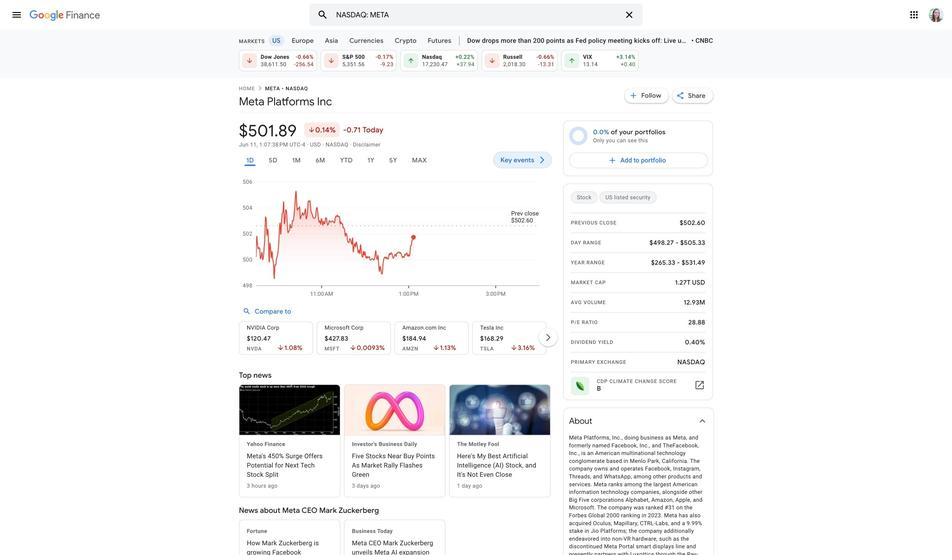 Task type: vqa. For each thing, say whether or not it's contained in the screenshot.
second "$198" from the bottom of the BEST RETURNING FLIGHTS MAIN CONTENT
no



Task type: describe. For each thing, give the bounding box(es) containing it.
1 tab from the left
[[269, 35, 284, 46]]

6 tab from the left
[[424, 35, 455, 46]]

5 tab from the left
[[391, 35, 421, 46]]

3 tab from the left
[[321, 35, 342, 46]]

main menu image
[[11, 9, 22, 20]]

4 tab from the left
[[346, 35, 387, 46]]



Task type: locate. For each thing, give the bounding box(es) containing it.
list for 3rd heading from the top
[[239, 385, 552, 507]]

search image
[[314, 6, 332, 24]]

2 list from the top
[[239, 520, 552, 555]]

gleaf logo image
[[575, 381, 586, 392]]

1 vertical spatial list
[[239, 520, 552, 555]]

1 heading from the top
[[239, 38, 265, 45]]

tab
[[269, 35, 284, 46], [288, 35, 318, 46], [321, 35, 342, 46], [346, 35, 387, 46], [391, 35, 421, 46], [424, 35, 455, 46]]

list
[[239, 385, 552, 507], [239, 520, 552, 555]]

region
[[563, 184, 713, 400]]

list for fourth heading
[[239, 520, 552, 555]]

Search for stocks, ETFs & more text field
[[336, 4, 620, 25]]

tab list
[[239, 35, 459, 56]]

2 tab from the left
[[288, 35, 318, 46]]

3 heading from the top
[[239, 370, 552, 381]]

0 vertical spatial list
[[239, 385, 552, 507]]

clear search image
[[620, 6, 639, 24]]

4 heading from the top
[[239, 505, 552, 516]]

1 list from the top
[[239, 385, 552, 507]]

section
[[239, 35, 724, 81]]

2 heading from the top
[[239, 93, 332, 109]]

heading
[[239, 38, 265, 45], [239, 93, 332, 109], [239, 370, 552, 381], [239, 505, 552, 516]]

None search field
[[309, 4, 643, 26]]



